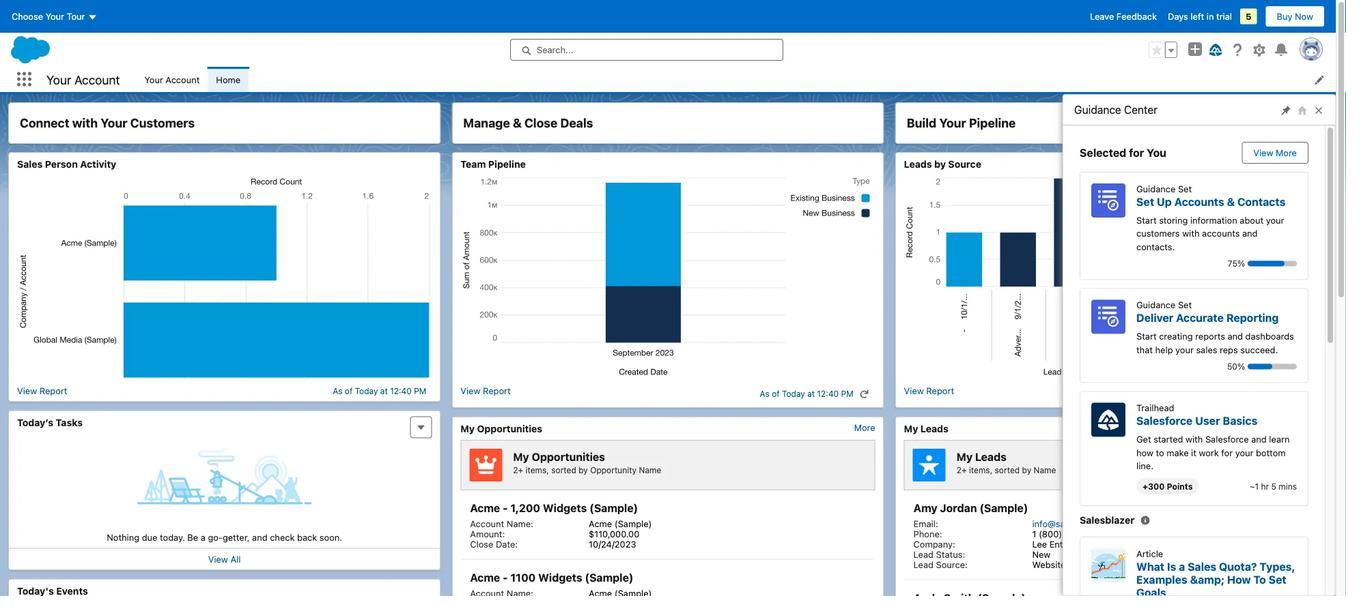 Task type: vqa. For each thing, say whether or not it's contained in the screenshot.
the bottom 'Days'
no



Task type: locate. For each thing, give the bounding box(es) containing it.
my
[[461, 423, 475, 435], [904, 423, 918, 435], [513, 451, 529, 464], [957, 451, 973, 464]]

1 name from the left
[[639, 466, 661, 475]]

guidance up deliver
[[1136, 300, 1176, 310]]

new
[[1032, 550, 1051, 560]]

account up connect with your customers
[[74, 72, 120, 87]]

1 horizontal spatial report
[[483, 386, 511, 396]]

getter,
[[223, 533, 250, 543]]

0 vertical spatial for
[[1129, 146, 1144, 159]]

close left deals
[[524, 116, 558, 130]]

a right is
[[1179, 561, 1185, 574]]

user
[[1195, 415, 1220, 428]]

2 sorted from the left
[[995, 466, 1020, 475]]

account left home 'link'
[[166, 74, 200, 85]]

2 2+ from the left
[[957, 466, 967, 475]]

1 vertical spatial a
[[1179, 561, 1185, 574]]

view report up today's
[[17, 386, 67, 396]]

by for build your pipeline
[[1022, 466, 1031, 475]]

guidance left center
[[1074, 103, 1121, 116]]

my opportunities 2+ items, sorted by opportunity name
[[513, 451, 661, 475]]

as of today at 12:​40 pm for manage & close deals
[[760, 390, 853, 399]]

my leads link
[[904, 423, 949, 435]]

view for connect with your customers
[[17, 386, 37, 396]]

days left in trial
[[1168, 11, 1232, 22]]

- inside acme - 1100 widgets (sample) link
[[503, 572, 508, 585]]

widgets for 1100
[[538, 572, 582, 585]]

acme - 1100 widgets (sample) link
[[470, 570, 866, 597]]

0 vertical spatial progress bar progress bar
[[1248, 261, 1297, 267]]

0 horizontal spatial items,
[[526, 466, 549, 475]]

1 progress bar progress bar from the top
[[1248, 261, 1297, 267]]

left
[[1191, 11, 1204, 22]]

2 start from the top
[[1136, 332, 1157, 342]]

0 horizontal spatial &
[[513, 116, 522, 130]]

sorted up the acme - 1,200 widgets (sample)
[[551, 466, 576, 475]]

set up accurate
[[1178, 300, 1192, 310]]

account up close date:
[[470, 519, 504, 529]]

sorted
[[551, 466, 576, 475], [995, 466, 1020, 475]]

2+ up jordan
[[957, 466, 967, 475]]

text default image
[[860, 390, 869, 400], [1303, 390, 1313, 400]]

0 vertical spatial with
[[72, 116, 98, 130]]

opportunity
[[590, 466, 637, 475]]

guidance for guidance set deliver accurate reporting start creating reports and dashboards that help your sales reps succeed.
[[1136, 300, 1176, 310]]

2 horizontal spatial more
[[1298, 423, 1319, 433]]

sorted inside my leads 2+ items, sorted by name
[[995, 466, 1020, 475]]

sorted up amy jordan (sample)
[[995, 466, 1020, 475]]

of for build your pipeline
[[1215, 390, 1223, 399]]

report up my opportunities at the left
[[483, 386, 511, 396]]

& right the 'manage'
[[513, 116, 522, 130]]

0 horizontal spatial view report
[[17, 386, 67, 396]]

view up today's
[[17, 386, 37, 396]]

1 vertical spatial with
[[1182, 228, 1200, 239]]

contacts
[[1238, 195, 1286, 208]]

more link
[[854, 423, 875, 433], [1298, 423, 1319, 433]]

status:
[[936, 550, 965, 560]]

name inside my leads 2+ items, sorted by name
[[1034, 466, 1056, 475]]

items,
[[526, 466, 549, 475], [969, 466, 992, 475]]

amy jordan (sample)
[[914, 502, 1028, 515]]

my opportunities
[[461, 423, 542, 435]]

sales
[[1196, 345, 1217, 355]]

0 horizontal spatial salesforce
[[1136, 415, 1193, 428]]

with up it
[[1186, 435, 1203, 445]]

1 horizontal spatial 2+
[[957, 466, 967, 475]]

1 view report link from the left
[[17, 386, 67, 396]]

as for manage & close deals
[[760, 390, 770, 399]]

view report link up my opportunities at the left
[[461, 386, 511, 403]]

1 horizontal spatial as of today at 12:​40 pm
[[760, 390, 853, 399]]

text default image up show more my opportunities records element
[[860, 390, 869, 400]]

~1 hr 5 mins
[[1250, 482, 1297, 492]]

view up my opportunities at the left
[[461, 386, 480, 396]]

set inside guidance set deliver accurate reporting start creating reports and dashboards that help your sales reps succeed.
[[1178, 300, 1192, 310]]

- up account name:
[[503, 502, 508, 515]]

sales right is
[[1188, 561, 1216, 574]]

more link for manage & close deals
[[854, 423, 875, 433]]

selected
[[1080, 146, 1126, 159]]

- for 1,200
[[503, 502, 508, 515]]

view report link for customers
[[17, 386, 67, 396]]

widgets right 1100
[[538, 572, 582, 585]]

0 horizontal spatial sales
[[17, 159, 43, 170]]

items, for close
[[526, 466, 549, 475]]

set right to
[[1269, 574, 1287, 587]]

leave
[[1090, 11, 1114, 22]]

(800)
[[1039, 529, 1062, 540]]

list
[[136, 67, 1336, 92]]

dashboards
[[1245, 332, 1294, 342]]

types,
[[1260, 561, 1295, 574]]

progress bar progress bar down succeed. on the right bottom
[[1248, 364, 1297, 370]]

items, inside 'my opportunities 2+ items, sorted by opportunity name'
[[526, 466, 549, 475]]

2 vertical spatial with
[[1186, 435, 1203, 445]]

up
[[1157, 195, 1172, 208]]

and up bottom
[[1251, 435, 1267, 445]]

1 lead from the top
[[914, 550, 934, 560]]

as of today at 12:​40 pm for build your pipeline
[[1203, 390, 1297, 399]]

view more
[[1253, 148, 1297, 158]]

opportunities
[[477, 423, 542, 435], [532, 451, 605, 464]]

view up contacts
[[1253, 148, 1273, 158]]

group
[[1149, 42, 1177, 58]]

article
[[1136, 549, 1163, 560]]

guidance inside guidance set deliver accurate reporting start creating reports and dashboards that help your sales reps succeed.
[[1136, 300, 1176, 310]]

1 vertical spatial salesforce
[[1205, 435, 1249, 445]]

5 right hr
[[1271, 482, 1276, 492]]

(sample) up 10/24/2023
[[615, 519, 652, 529]]

acme - 1,200 widgets (sample)
[[470, 502, 638, 515]]

of
[[345, 387, 353, 396], [772, 390, 780, 399], [1215, 390, 1223, 399]]

2 horizontal spatial account
[[470, 519, 504, 529]]

0 horizontal spatial your
[[1175, 345, 1194, 355]]

your account
[[46, 72, 120, 87], [144, 74, 200, 85]]

days
[[1168, 11, 1188, 22]]

1 horizontal spatial text default image
[[1303, 390, 1313, 400]]

1 vertical spatial pipeline
[[488, 159, 526, 170]]

progress bar progress bar for deliver accurate reporting
[[1248, 364, 1297, 370]]

2 text default image from the left
[[1303, 390, 1313, 400]]

set
[[1178, 184, 1192, 194], [1136, 195, 1154, 208], [1178, 300, 1192, 310], [1269, 574, 1287, 587]]

your inside "popup button"
[[46, 11, 64, 22]]

my for my opportunities 2+ items, sorted by opportunity name
[[513, 451, 529, 464]]

due
[[142, 533, 157, 543]]

set inside article what is a sales quota? types, examples &amp; how to set goals
[[1269, 574, 1287, 587]]

salesforce down trailhead
[[1136, 415, 1193, 428]]

at
[[380, 387, 388, 396], [807, 390, 815, 399], [1251, 390, 1258, 399]]

5 right trial
[[1246, 11, 1252, 22]]

pipeline up source
[[969, 116, 1016, 130]]

12:​40 for build your pipeline
[[1261, 390, 1282, 399]]

sales
[[17, 159, 43, 170], [1188, 561, 1216, 574]]

1 horizontal spatial pipeline
[[969, 116, 1016, 130]]

today
[[355, 387, 378, 396], [782, 390, 805, 399], [1225, 390, 1249, 399]]

2 horizontal spatial by
[[1022, 466, 1031, 475]]

view report link up my leads link
[[904, 386, 954, 403]]

salesforce down the basics
[[1205, 435, 1249, 445]]

1 vertical spatial -
[[503, 572, 508, 585]]

2 horizontal spatial as of today at 12:​40 pm
[[1203, 390, 1297, 399]]

your right build
[[939, 116, 966, 130]]

source
[[948, 159, 981, 170]]

2 horizontal spatial 12:​40
[[1261, 390, 1282, 399]]

start up that
[[1136, 332, 1157, 342]]

widgets right 1,200
[[543, 502, 587, 515]]

1 horizontal spatial a
[[1179, 561, 1185, 574]]

guidance up the up
[[1136, 184, 1176, 194]]

name:
[[507, 519, 533, 529]]

pipeline right team
[[488, 159, 526, 170]]

opportunities inside 'my opportunities 2+ items, sorted by opportunity name'
[[532, 451, 605, 464]]

lead
[[914, 550, 934, 560], [914, 560, 934, 570]]

progress bar image
[[1248, 261, 1285, 267]]

1 vertical spatial your
[[1175, 345, 1194, 355]]

2 report from the left
[[483, 386, 511, 396]]

your down contacts
[[1266, 215, 1284, 225]]

my inside 'my opportunities 2+ items, sorted by opportunity name'
[[513, 451, 529, 464]]

2 horizontal spatial your
[[1266, 215, 1284, 225]]

1 vertical spatial guidance
[[1136, 184, 1176, 194]]

your inside guidance set deliver accurate reporting start creating reports and dashboards that help your sales reps succeed.
[[1175, 345, 1194, 355]]

2 items, from the left
[[969, 466, 992, 475]]

view report link
[[17, 386, 67, 396], [461, 386, 511, 403], [904, 386, 954, 403]]

lead status:
[[914, 550, 965, 560]]

0 horizontal spatial more
[[854, 423, 875, 433]]

a inside article what is a sales quota? types, examples &amp; how to set goals
[[1179, 561, 1185, 574]]

0 horizontal spatial 12:​40
[[390, 387, 412, 396]]

leads inside my leads link
[[921, 423, 949, 435]]

your account up connect with your customers
[[46, 72, 120, 87]]

1 horizontal spatial by
[[934, 159, 946, 170]]

tour
[[67, 11, 85, 22]]

your up 'connect'
[[46, 72, 71, 87]]

and inside guidance set set up accounts & contacts start storing information about your customers with accounts and contacts.
[[1242, 228, 1258, 239]]

& up information
[[1227, 195, 1235, 208]]

acme up 10/24/2023
[[589, 519, 612, 529]]

by up amy jordan (sample)
[[1022, 466, 1031, 475]]

0 vertical spatial guidance
[[1074, 103, 1121, 116]]

2+
[[513, 466, 523, 475], [957, 466, 967, 475]]

text default image up show more my leads records element
[[1303, 390, 1313, 400]]

0 horizontal spatial more link
[[854, 423, 875, 433]]

(sample) right jordan
[[980, 502, 1028, 515]]

0 horizontal spatial as
[[333, 387, 342, 396]]

view for manage & close deals
[[461, 386, 480, 396]]

items, up amy jordan (sample)
[[969, 466, 992, 475]]

1 start from the top
[[1136, 215, 1157, 225]]

0 vertical spatial widgets
[[543, 502, 587, 515]]

your left bottom
[[1235, 448, 1254, 458]]

guidance
[[1074, 103, 1121, 116], [1136, 184, 1176, 194], [1136, 300, 1176, 310]]

inc
[[1097, 540, 1109, 550]]

2 view report link from the left
[[461, 386, 511, 403]]

1 2+ from the left
[[513, 466, 523, 475]]

with down storing
[[1182, 228, 1200, 239]]

team
[[461, 159, 486, 170]]

how
[[1227, 574, 1251, 587]]

1 horizontal spatial as
[[760, 390, 770, 399]]

1 horizontal spatial close
[[524, 116, 558, 130]]

3 report from the left
[[926, 386, 954, 396]]

close left date:
[[470, 540, 493, 550]]

name up info@salesforce.com
[[1034, 466, 1056, 475]]

0 horizontal spatial name
[[639, 466, 661, 475]]

search... button
[[510, 39, 783, 61]]

1 vertical spatial &
[[1227, 195, 1235, 208]]

acme up account name:
[[470, 502, 500, 515]]

1 more link from the left
[[854, 423, 875, 433]]

2 progress bar progress bar from the top
[[1248, 364, 1297, 370]]

(sample) down 10/24/2023
[[585, 572, 633, 585]]

start
[[1136, 215, 1157, 225], [1136, 332, 1157, 342]]

by inside my leads 2+ items, sorted by name
[[1022, 466, 1031, 475]]

my for my leads 2+ items, sorted by name
[[957, 451, 973, 464]]

and down about
[[1242, 228, 1258, 239]]

leave feedback
[[1090, 11, 1157, 22]]

more
[[1276, 148, 1297, 158], [854, 423, 875, 433], [1298, 423, 1319, 433]]

activity
[[80, 159, 116, 170]]

0 vertical spatial salesforce
[[1136, 415, 1193, 428]]

my for my leads
[[904, 423, 918, 435]]

2 horizontal spatial view report link
[[904, 386, 954, 403]]

report up today's tasks in the left of the page
[[39, 386, 67, 396]]

accounts
[[1174, 195, 1224, 208]]

report up my leads link
[[926, 386, 954, 396]]

6389
[[1085, 529, 1107, 540]]

learn
[[1269, 435, 1290, 445]]

by left 'opportunity'
[[579, 466, 588, 475]]

view up "my leads" on the bottom right
[[904, 386, 924, 396]]

name
[[639, 466, 661, 475], [1034, 466, 1056, 475]]

0 horizontal spatial text default image
[[860, 390, 869, 400]]

by inside 'my opportunities 2+ items, sorted by opportunity name'
[[579, 466, 588, 475]]

lead down phone:
[[914, 550, 934, 560]]

2 horizontal spatial view report
[[904, 386, 954, 396]]

email:
[[914, 519, 938, 529]]

2+ inside my leads 2+ items, sorted by name
[[957, 466, 967, 475]]

search...
[[537, 45, 573, 55]]

-
[[503, 502, 508, 515], [503, 572, 508, 585]]

2 name from the left
[[1034, 466, 1056, 475]]

1 horizontal spatial for
[[1221, 448, 1233, 458]]

1 vertical spatial widgets
[[538, 572, 582, 585]]

1 horizontal spatial today
[[782, 390, 805, 399]]

1 vertical spatial sales
[[1188, 561, 1216, 574]]

view report up my opportunities at the left
[[461, 386, 511, 396]]

& inside guidance set set up accounts & contacts start storing information about your customers with accounts and contacts.
[[1227, 195, 1235, 208]]

2 lead from the top
[[914, 560, 934, 570]]

progress bar progress bar right 75%
[[1248, 261, 1297, 267]]

1 view report from the left
[[17, 386, 67, 396]]

50%
[[1227, 362, 1245, 372]]

name right 'opportunity'
[[639, 466, 661, 475]]

2 horizontal spatial of
[[1215, 390, 1223, 399]]

1 items, from the left
[[526, 466, 549, 475]]

what is a sales quota? types, examples &amp; how to set goals link
[[1136, 561, 1295, 597]]

lead down 'company:'
[[914, 560, 934, 570]]

1 horizontal spatial your
[[1235, 448, 1254, 458]]

2 view report from the left
[[461, 386, 511, 396]]

leads inside my leads 2+ items, sorted by name
[[975, 451, 1007, 464]]

1 horizontal spatial items,
[[969, 466, 992, 475]]

as of today at 12:​40 pm
[[333, 387, 426, 396], [760, 390, 853, 399], [1203, 390, 1297, 399]]

salesforce
[[1136, 415, 1193, 428], [1205, 435, 1249, 445]]

connect
[[20, 116, 69, 130]]

0 vertical spatial start
[[1136, 215, 1157, 225]]

2 more link from the left
[[1298, 423, 1319, 433]]

sorted inside 'my opportunities 2+ items, sorted by opportunity name'
[[551, 466, 576, 475]]

by left source
[[934, 159, 946, 170]]

0 vertical spatial &
[[513, 116, 522, 130]]

progress bar progress bar
[[1248, 261, 1297, 267], [1248, 364, 1297, 370]]

guidance inside guidance set set up accounts & contacts start storing information about your customers with accounts and contacts.
[[1136, 184, 1176, 194]]

report for deals
[[483, 386, 511, 396]]

basics
[[1223, 415, 1258, 428]]

progress bar image
[[1248, 364, 1272, 370]]

acme for acme - 1,200 widgets (sample)
[[470, 502, 500, 515]]

0 horizontal spatial view report link
[[17, 386, 67, 396]]

1 horizontal spatial &
[[1227, 195, 1235, 208]]

1 horizontal spatial sales
[[1188, 561, 1216, 574]]

0 vertical spatial a
[[201, 533, 205, 543]]

1 sorted from the left
[[551, 466, 576, 475]]

close date:
[[470, 540, 518, 550]]

2+ inside 'my opportunities 2+ items, sorted by opportunity name'
[[513, 466, 523, 475]]

2 vertical spatial your
[[1235, 448, 1254, 458]]

show more my leads records element
[[1298, 423, 1319, 433]]

1 horizontal spatial more link
[[1298, 423, 1319, 433]]

2+ up 1,200
[[513, 466, 523, 475]]

2 vertical spatial acme
[[470, 572, 500, 585]]

1 report from the left
[[39, 386, 67, 396]]

sales person activity
[[17, 159, 116, 170]]

acme down close date:
[[470, 572, 500, 585]]

2 horizontal spatial pm
[[1285, 390, 1297, 399]]

2 - from the top
[[503, 572, 508, 585]]

0 horizontal spatial sorted
[[551, 466, 576, 475]]

2 horizontal spatial as
[[1203, 390, 1213, 399]]

my inside my leads 2+ items, sorted by name
[[957, 451, 973, 464]]

for left you
[[1129, 146, 1144, 159]]

start up customers
[[1136, 215, 1157, 225]]

information
[[1190, 215, 1237, 225]]

2 vertical spatial leads
[[975, 451, 1007, 464]]

0 horizontal spatial by
[[579, 466, 588, 475]]

1 horizontal spatial sorted
[[995, 466, 1020, 475]]

set up accounts
[[1178, 184, 1192, 194]]

1 vertical spatial 5
[[1271, 482, 1276, 492]]

0 horizontal spatial report
[[39, 386, 67, 396]]

2 vertical spatial guidance
[[1136, 300, 1176, 310]]

2 horizontal spatial report
[[926, 386, 954, 396]]

1 horizontal spatial name
[[1034, 466, 1056, 475]]

2+ for &
[[513, 466, 523, 475]]

$110,000.00
[[589, 529, 640, 540]]

1 vertical spatial for
[[1221, 448, 1233, 458]]

and up reps
[[1228, 332, 1243, 342]]

1 vertical spatial start
[[1136, 332, 1157, 342]]

&
[[513, 116, 522, 130], [1227, 195, 1235, 208]]

1 vertical spatial opportunities
[[532, 451, 605, 464]]

a right be
[[201, 533, 205, 543]]

1 horizontal spatial of
[[772, 390, 780, 399]]

your up the customers
[[144, 74, 163, 85]]

your down "creating"
[[1175, 345, 1194, 355]]

your left tour on the left of the page
[[46, 11, 64, 22]]

5
[[1246, 11, 1252, 22], [1271, 482, 1276, 492]]

1 - from the top
[[503, 502, 508, 515]]

how
[[1136, 448, 1153, 458]]

set left the up
[[1136, 195, 1154, 208]]

account
[[74, 72, 120, 87], [166, 74, 200, 85], [470, 519, 504, 529]]

guidance for guidance center
[[1074, 103, 1121, 116]]

report for customers
[[39, 386, 67, 396]]

0 horizontal spatial 2+
[[513, 466, 523, 475]]

1 vertical spatial progress bar progress bar
[[1248, 364, 1297, 370]]

0 vertical spatial opportunities
[[477, 423, 542, 435]]

more link for build your pipeline
[[1298, 423, 1319, 433]]

with right 'connect'
[[72, 116, 98, 130]]

0 vertical spatial close
[[524, 116, 558, 130]]

view report up my leads link
[[904, 386, 954, 396]]

sales left person
[[17, 159, 43, 170]]

1 text default image from the left
[[860, 390, 869, 400]]

1 horizontal spatial view report link
[[461, 386, 511, 403]]

for right work
[[1221, 448, 1233, 458]]

items, up 1,200
[[526, 466, 549, 475]]

your account up the customers
[[144, 74, 200, 85]]

with
[[72, 116, 98, 130], [1182, 228, 1200, 239], [1186, 435, 1203, 445]]

view all
[[208, 555, 241, 565]]

1 horizontal spatial 12:​40
[[817, 390, 839, 399]]

view report link up today's
[[17, 386, 67, 396]]

1 horizontal spatial pm
[[841, 390, 853, 399]]

items, inside my leads 2+ items, sorted by name
[[969, 466, 992, 475]]

0 horizontal spatial close
[[470, 540, 493, 550]]

2 horizontal spatial today
[[1225, 390, 1249, 399]]

view for build your pipeline
[[904, 386, 924, 396]]

- left 1100
[[503, 572, 508, 585]]

0 horizontal spatial 5
[[1246, 11, 1252, 22]]



Task type: describe. For each thing, give the bounding box(es) containing it.
+300 points
[[1143, 482, 1193, 492]]

and inside guidance set deliver accurate reporting start creating reports and dashboards that help your sales reps succeed.
[[1228, 332, 1243, 342]]

goals
[[1136, 587, 1166, 597]]

2+ for your
[[957, 466, 967, 475]]

1 horizontal spatial account
[[166, 74, 200, 85]]

view report for deals
[[461, 386, 511, 396]]

sales inside article what is a sales quota? types, examples &amp; how to set goals
[[1188, 561, 1216, 574]]

at for build your pipeline
[[1251, 390, 1258, 399]]

acme (sample)
[[589, 519, 652, 529]]

jordan
[[940, 502, 977, 515]]

salesblazer
[[1080, 515, 1135, 527]]

+300
[[1143, 482, 1165, 492]]

0 vertical spatial sales
[[17, 159, 43, 170]]

your account link
[[136, 67, 208, 92]]

tasks
[[56, 417, 83, 429]]

customers
[[1136, 228, 1180, 239]]

today's tasks
[[17, 417, 83, 429]]

back
[[297, 533, 317, 543]]

home
[[216, 74, 240, 85]]

today's
[[17, 417, 53, 429]]

get
[[1136, 435, 1151, 445]]

leads for my leads
[[921, 423, 949, 435]]

accounts
[[1202, 228, 1240, 239]]

feedback
[[1117, 11, 1157, 22]]

date:
[[496, 540, 518, 550]]

guidance for guidance set set up accounts & contacts start storing information about your customers with accounts and contacts.
[[1136, 184, 1176, 194]]

storing
[[1159, 215, 1188, 225]]

deals
[[560, 116, 593, 130]]

soon.
[[320, 533, 342, 543]]

nothing
[[107, 533, 139, 543]]

3 view report link from the left
[[904, 386, 954, 403]]

you
[[1147, 146, 1166, 159]]

quota?
[[1219, 561, 1257, 574]]

opportunities for my opportunities 2+ items, sorted by opportunity name
[[532, 451, 605, 464]]

3 view report from the left
[[904, 386, 954, 396]]

my opportunities link
[[461, 423, 542, 435]]

for inside trailhead salesforce user basics get started with salesforce and learn how to make it work for your bottom line.
[[1221, 448, 1233, 458]]

items, for pipeline
[[969, 466, 992, 475]]

pm for build
[[1285, 390, 1297, 399]]

sorted for pipeline
[[995, 466, 1020, 475]]

with inside guidance set set up accounts & contacts start storing information about your customers with accounts and contacts.
[[1182, 228, 1200, 239]]

1 horizontal spatial 5
[[1271, 482, 1276, 492]]

0 horizontal spatial for
[[1129, 146, 1144, 159]]

0 horizontal spatial at
[[380, 387, 388, 396]]

manage
[[463, 116, 510, 130]]

as for build your pipeline
[[1203, 390, 1213, 399]]

article what is a sales quota? types, examples &amp; how to set goals
[[1136, 549, 1295, 597]]

manage & close deals
[[463, 116, 593, 130]]

company:
[[914, 540, 955, 550]]

accurate
[[1176, 312, 1224, 325]]

account name:
[[470, 519, 533, 529]]

guidance set set up accounts & contacts start storing information about your customers with accounts and contacts.
[[1136, 184, 1286, 252]]

today for build your pipeline
[[1225, 390, 1249, 399]]

more for manage & close deals
[[854, 423, 875, 433]]

lead for lead status:
[[914, 550, 934, 560]]

source:
[[936, 560, 968, 570]]

0 vertical spatial leads
[[904, 159, 932, 170]]

1 vertical spatial close
[[470, 540, 493, 550]]

list containing your account
[[136, 67, 1336, 92]]

pm for manage
[[841, 390, 853, 399]]

0 horizontal spatial pm
[[414, 387, 426, 396]]

leads for my leads 2+ items, sorted by name
[[975, 451, 1007, 464]]

check
[[270, 533, 295, 543]]

at for manage & close deals
[[807, 390, 815, 399]]

more inside button
[[1276, 148, 1297, 158]]

your inside trailhead salesforce user basics get started with salesforce and learn how to make it work for your bottom line.
[[1235, 448, 1254, 458]]

points
[[1167, 482, 1193, 492]]

of for manage & close deals
[[772, 390, 780, 399]]

deliver
[[1136, 312, 1174, 325]]

trailhead
[[1136, 403, 1174, 414]]

bottom
[[1256, 448, 1286, 458]]

and left 'check'
[[252, 533, 267, 543]]

hr
[[1261, 482, 1269, 492]]

in
[[1207, 11, 1214, 22]]

my for my opportunities
[[461, 423, 475, 435]]

trial
[[1216, 11, 1232, 22]]

name inside 'my opportunities 2+ items, sorted by opportunity name'
[[639, 466, 661, 475]]

text default image for manage & close deals
[[860, 390, 869, 400]]

with inside trailhead salesforce user basics get started with salesforce and learn how to make it work for your bottom line.
[[1186, 435, 1203, 445]]

acme for acme - 1100 widgets (sample)
[[470, 572, 500, 585]]

amount:
[[470, 529, 505, 540]]

0 horizontal spatial today
[[355, 387, 378, 396]]

and inside trailhead salesforce user basics get started with salesforce and learn how to make it work for your bottom line.
[[1251, 435, 1267, 445]]

view report for customers
[[17, 386, 67, 396]]

buy now
[[1277, 11, 1313, 22]]

text default image for build your pipeline
[[1303, 390, 1313, 400]]

lee
[[1032, 540, 1047, 550]]

view all link
[[208, 555, 241, 565]]

view inside button
[[1253, 148, 1273, 158]]

1 horizontal spatial salesforce
[[1205, 435, 1249, 445]]

guidance center
[[1074, 103, 1158, 116]]

amy
[[914, 502, 937, 515]]

to
[[1254, 574, 1266, 587]]

that
[[1136, 345, 1153, 355]]

enterprise,
[[1050, 540, 1094, 550]]

lead for lead source:
[[914, 560, 934, 570]]

deliver accurate reporting link
[[1136, 312, 1279, 325]]

acme for acme (sample)
[[589, 519, 612, 529]]

contacts.
[[1136, 242, 1175, 252]]

what
[[1136, 561, 1164, 574]]

start inside guidance set deliver accurate reporting start creating reports and dashboards that help your sales reps succeed.
[[1136, 332, 1157, 342]]

widgets for 1,200
[[543, 502, 587, 515]]

your up "activity"
[[101, 116, 127, 130]]

0 horizontal spatial as of today at 12:​40 pm
[[333, 387, 426, 396]]

connect with your customers
[[20, 116, 195, 130]]

0 horizontal spatial account
[[74, 72, 120, 87]]

acme - 1100 widgets (sample)
[[470, 572, 633, 585]]

(sample) up acme (sample)
[[590, 502, 638, 515]]

by for manage & close deals
[[579, 466, 588, 475]]

0 vertical spatial 5
[[1246, 11, 1252, 22]]

view report link for deals
[[461, 386, 511, 403]]

- for 1100
[[503, 572, 508, 585]]

lee enterprise, inc
[[1032, 540, 1109, 550]]

show more my opportunities records element
[[854, 423, 875, 433]]

selected for you
[[1080, 146, 1166, 159]]

buy
[[1277, 11, 1293, 22]]

more for build your pipeline
[[1298, 423, 1319, 433]]

opportunities for my opportunities
[[477, 423, 542, 435]]

person
[[45, 159, 78, 170]]

examples
[[1136, 574, 1187, 587]]

set up accounts & contacts link
[[1136, 195, 1286, 208]]

sorted for close
[[551, 466, 576, 475]]

my leads
[[904, 423, 949, 435]]

1
[[1032, 529, 1036, 540]]

progress bar progress bar for set up accounts & contacts
[[1248, 261, 1297, 267]]

choose
[[12, 11, 43, 22]]

12:​40 for manage & close deals
[[817, 390, 839, 399]]

today for manage & close deals
[[782, 390, 805, 399]]

view left all
[[208, 555, 228, 565]]

leave feedback link
[[1090, 11, 1157, 22]]

0 horizontal spatial pipeline
[[488, 159, 526, 170]]

10/24/2023
[[589, 540, 636, 550]]

your inside guidance set set up accounts & contacts start storing information about your customers with accounts and contacts.
[[1266, 215, 1284, 225]]

start inside guidance set set up accounts & contacts start storing information about your customers with accounts and contacts.
[[1136, 215, 1157, 225]]

1 horizontal spatial your account
[[144, 74, 200, 85]]

now
[[1295, 11, 1313, 22]]

75%
[[1228, 259, 1245, 269]]

help
[[1155, 345, 1173, 355]]

info@salesforce.com
[[1032, 519, 1119, 529]]

phone:
[[914, 529, 942, 540]]

0 horizontal spatial of
[[345, 387, 353, 396]]

reports
[[1195, 332, 1225, 342]]

customers
[[130, 116, 195, 130]]

lead source:
[[914, 560, 968, 570]]

home link
[[208, 67, 249, 92]]

make
[[1167, 448, 1189, 458]]

0 horizontal spatial your account
[[46, 72, 120, 87]]

0 vertical spatial pipeline
[[969, 116, 1016, 130]]



